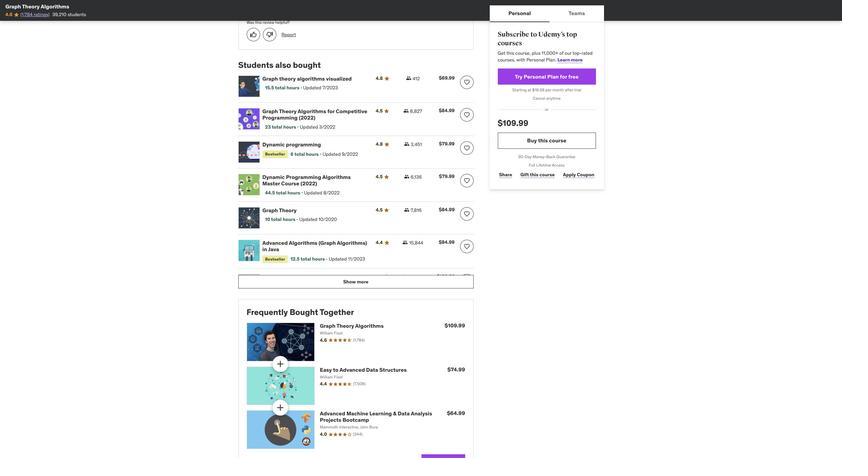 Task type: locate. For each thing, give the bounding box(es) containing it.
learning
[[370, 411, 392, 417]]

courses,
[[498, 57, 516, 63]]

gift this course link
[[519, 168, 556, 182]]

to inside easy to advanced data structures william fiset
[[333, 367, 339, 373]]

2 vertical spatial xsmall image
[[401, 274, 407, 280]]

teams button
[[550, 5, 604, 22]]

4.8 for graph theory algorithms visualized
[[376, 75, 383, 81]]

$79.99 right 3,451
[[439, 141, 455, 147]]

0 horizontal spatial for
[[328, 108, 335, 115]]

1 horizontal spatial for
[[560, 73, 567, 80]]

data right &
[[398, 411, 410, 417]]

theory inside graph theory algorithms for competitive programming (2022)
[[279, 108, 297, 115]]

personal up subscribe
[[509, 10, 531, 17]]

frequently bought together
[[247, 307, 354, 318]]

$79.99 right 6,136
[[439, 174, 455, 180]]

2 4.8 from the top
[[376, 141, 383, 147]]

this inside $109.99 buy this course
[[538, 137, 548, 144]]

in left java
[[262, 246, 267, 253]]

show more
[[343, 279, 369, 285]]

updated down graph theory link
[[299, 217, 318, 223]]

0 vertical spatial bestseller
[[265, 152, 285, 157]]

course inside gift this course "link"
[[540, 172, 555, 178]]

this up 'courses,'
[[507, 50, 514, 56]]

programming up the 23 total hours
[[262, 114, 298, 121]]

1 vertical spatial course
[[540, 172, 555, 178]]

programming inside dynamic programming algorithms master course (2022)
[[286, 174, 321, 181]]

$74.99
[[448, 366, 465, 373]]

total right 15.5
[[275, 85, 286, 91]]

algorithms inside graph theory algorithms william fiset
[[355, 323, 384, 330]]

(2022) up 'updated 3/2022'
[[299, 114, 316, 121]]

(2022) inside dynamic programming algorithms master course (2022)
[[301, 180, 317, 187]]

get
[[498, 50, 506, 56]]

theory for graph theory
[[279, 207, 297, 214]]

4.0
[[320, 432, 327, 438]]

show
[[343, 279, 356, 285]]

1 vertical spatial 4.8
[[376, 141, 383, 147]]

total for dynamic programming algorithms master course (2022)
[[276, 190, 287, 196]]

bestseller for advanced algorithms (graph algorithms) in java
[[265, 257, 285, 262]]

1 vertical spatial programming
[[286, 174, 321, 181]]

more for learn more
[[571, 57, 583, 63]]

graph
[[5, 3, 21, 10], [262, 75, 278, 82], [262, 108, 278, 115], [262, 207, 278, 214], [320, 323, 336, 330]]

graph up 15.5
[[262, 75, 278, 82]]

1 vertical spatial wishlist image
[[464, 178, 470, 184]]

gift
[[521, 172, 529, 178]]

graph theory algorithms link
[[320, 323, 384, 330]]

1 vertical spatial in
[[299, 281, 304, 287]]

programming down 6 total hours
[[286, 174, 321, 181]]

to
[[531, 30, 537, 39], [333, 367, 339, 373]]

algorithms up "(1,784)"
[[355, 323, 384, 330]]

1 horizontal spatial more
[[571, 57, 583, 63]]

graph up 10
[[262, 207, 278, 214]]

this inside get this course, plus 11,000+ of our top-rated courses, with personal plan.
[[507, 50, 514, 56]]

was
[[247, 20, 254, 25]]

1 bestseller from the top
[[265, 152, 285, 157]]

xsmall image for graph theory algorithms for competitive programming (2022)
[[403, 108, 409, 114]]

$109.99 inside $109.99 buy this course
[[498, 118, 529, 128]]

$109.99 for $109.99 buy this course
[[498, 118, 529, 128]]

(2022) up updated 8/2022
[[301, 180, 317, 187]]

hours for dynamic programming algorithms master course (2022)
[[288, 190, 300, 196]]

hours down course
[[288, 190, 300, 196]]

1 vertical spatial (2022)
[[301, 180, 317, 187]]

william down together
[[320, 331, 333, 336]]

graph theory algorithms visualized link
[[262, 75, 368, 82]]

0 vertical spatial wishlist image
[[464, 112, 470, 118]]

to inside the subscribe to udemy's top courses
[[531, 30, 537, 39]]

0 vertical spatial $79.99
[[439, 141, 455, 147]]

0 vertical spatial dynamic
[[262, 141, 285, 148]]

advanced up (7,506)
[[340, 367, 365, 373]]

9/2022
[[342, 151, 358, 157]]

1 vertical spatial 4.4
[[320, 382, 327, 388]]

4 wishlist image from the top
[[464, 244, 470, 250]]

total right '44.5'
[[276, 190, 287, 196]]

algorithms inside dynamic programming algorithms master course (2022)
[[322, 174, 351, 181]]

this inside "link"
[[530, 172, 539, 178]]

share button
[[498, 168, 514, 182]]

data left structures
[[366, 367, 378, 373]]

dynamic inside recursion, backtracking and dynamic programming in python
[[337, 274, 360, 281]]

mark as unhelpful image
[[266, 31, 273, 38]]

2 vertical spatial advanced
[[320, 411, 345, 417]]

$109.99 for $109.99
[[445, 323, 465, 329]]

wishlist image
[[464, 79, 470, 86], [464, 145, 470, 152], [464, 211, 470, 218], [464, 244, 470, 250]]

fiset down easy to advanced data structures link
[[334, 375, 343, 380]]

this right "was"
[[255, 20, 262, 25]]

theory
[[22, 3, 40, 10], [279, 108, 297, 115], [279, 207, 297, 214], [337, 323, 354, 330]]

0 horizontal spatial 4.4
[[320, 382, 327, 388]]

1 vertical spatial more
[[357, 279, 369, 285]]

easy
[[320, 367, 332, 373]]

dynamic right and
[[337, 274, 360, 281]]

dynamic inside dynamic programming algorithms master course (2022)
[[262, 174, 285, 181]]

for left the free in the top of the page
[[560, 73, 567, 80]]

total
[[275, 85, 286, 91], [272, 124, 282, 130], [295, 151, 305, 157], [276, 190, 287, 196], [271, 217, 282, 223], [301, 256, 311, 262]]

students
[[238, 60, 274, 70]]

advanced algorithms (graph algorithms) in java link
[[262, 240, 368, 253]]

1 horizontal spatial $109.99
[[498, 118, 529, 128]]

3/2022
[[319, 124, 335, 130]]

plus
[[532, 50, 541, 56]]

for up 3/2022
[[328, 108, 335, 115]]

0 horizontal spatial in
[[262, 246, 267, 253]]

2 fiset from the top
[[334, 375, 343, 380]]

course
[[549, 137, 567, 144], [540, 172, 555, 178]]

graph up 23
[[262, 108, 278, 115]]

william inside graph theory algorithms william fiset
[[320, 331, 333, 336]]

in
[[262, 246, 267, 253], [299, 281, 304, 287]]

0 vertical spatial advanced
[[262, 240, 288, 247]]

0 vertical spatial xsmall image
[[403, 108, 409, 114]]

1784 reviews element
[[353, 338, 365, 344]]

$84.99 right 8,827
[[439, 108, 455, 114]]

recursion,
[[262, 274, 290, 281]]

xsmall image left '15,844'
[[403, 240, 408, 246]]

hours for graph theory algorithms for competitive programming (2022)
[[283, 124, 296, 130]]

1 wishlist image from the top
[[464, 112, 470, 118]]

algorithms up 'updated 3/2022'
[[298, 108, 326, 115]]

this
[[255, 20, 262, 25], [507, 50, 514, 56], [538, 137, 548, 144], [530, 172, 539, 178]]

hours for graph theory algorithms visualized
[[287, 85, 299, 91]]

updated 7/2023
[[303, 85, 338, 91]]

0 vertical spatial more
[[571, 57, 583, 63]]

0 vertical spatial personal
[[509, 10, 531, 17]]

starting
[[512, 88, 527, 93]]

2 vertical spatial dynamic
[[337, 274, 360, 281]]

1 vertical spatial personal
[[527, 57, 545, 63]]

6 total hours
[[291, 151, 319, 157]]

more inside button
[[357, 279, 369, 285]]

1 william from the top
[[320, 331, 333, 336]]

2 $84.99 from the top
[[439, 207, 455, 213]]

1 horizontal spatial 4.4
[[376, 240, 383, 246]]

hours down the theory
[[287, 85, 299, 91]]

2 wishlist image from the top
[[464, 145, 470, 152]]

0 vertical spatial 4.6
[[5, 12, 13, 18]]

tab list
[[490, 5, 604, 22]]

1 vertical spatial data
[[398, 411, 410, 417]]

0 vertical spatial 4.8
[[376, 75, 383, 81]]

7,816
[[411, 208, 422, 214]]

0 vertical spatial 4.5
[[376, 108, 383, 114]]

1 horizontal spatial 4.6
[[320, 338, 327, 344]]

1 vertical spatial dynamic
[[262, 174, 285, 181]]

advanced down 10 total hours
[[262, 240, 288, 247]]

244 reviews element
[[353, 432, 363, 438]]

more right show
[[357, 279, 369, 285]]

theory inside graph theory algorithms william fiset
[[337, 323, 354, 330]]

1 vertical spatial $79.99
[[439, 174, 455, 180]]

4.6 left (1,784
[[5, 12, 13, 18]]

0 vertical spatial (2022)
[[299, 114, 316, 121]]

xsmall image for dynamic programming
[[404, 142, 410, 147]]

and
[[327, 274, 336, 281]]

to right easy
[[333, 367, 339, 373]]

updated for graph theory algorithms for competitive programming (2022)
[[300, 124, 318, 130]]

bestseller left 6
[[265, 152, 285, 157]]

1 4.5 from the top
[[376, 108, 383, 114]]

graph theory algorithms for competitive programming (2022)
[[262, 108, 367, 121]]

1 horizontal spatial data
[[398, 411, 410, 417]]

hours down advanced algorithms (graph algorithms) in java link
[[312, 256, 325, 262]]

4.4 right algorithms)
[[376, 240, 383, 246]]

xsmall image left 3,451
[[404, 142, 410, 147]]

0 horizontal spatial data
[[366, 367, 378, 373]]

7506 reviews element
[[353, 382, 366, 388]]

2 4.5 from the top
[[376, 174, 383, 180]]

for inside graph theory algorithms for competitive programming (2022)
[[328, 108, 335, 115]]

0 vertical spatial fiset
[[334, 331, 343, 336]]

11,000+
[[542, 50, 559, 56]]

xsmall image
[[403, 108, 409, 114], [404, 142, 410, 147], [401, 274, 407, 280]]

try
[[515, 73, 523, 80]]

0 vertical spatial william
[[320, 331, 333, 336]]

personal
[[509, 10, 531, 17], [527, 57, 545, 63], [524, 73, 546, 80]]

data inside easy to advanced data structures william fiset
[[366, 367, 378, 373]]

course up back on the right of the page
[[549, 137, 567, 144]]

2 $79.99 from the top
[[439, 174, 455, 180]]

1 vertical spatial 4.6
[[320, 338, 327, 344]]

theory for graph theory algorithms william fiset
[[337, 323, 354, 330]]

2 bestseller from the top
[[265, 257, 285, 262]]

1 horizontal spatial to
[[531, 30, 537, 39]]

theory up 10 total hours
[[279, 207, 297, 214]]

0 vertical spatial in
[[262, 246, 267, 253]]

updated down graph theory algorithms for competitive programming (2022)
[[300, 124, 318, 130]]

1 vertical spatial for
[[328, 108, 335, 115]]

top-
[[573, 50, 582, 56]]

xsmall image left 10,962
[[401, 274, 407, 280]]

hours down dynamic programming link
[[306, 151, 319, 157]]

advanced inside advanced machine learning & data analysis projects bootcamp mammoth interactive, john bura
[[320, 411, 345, 417]]

xsmall image for (graph
[[403, 240, 408, 246]]

updated left 9/2022
[[323, 151, 341, 157]]

1 fiset from the top
[[334, 331, 343, 336]]

4.6 up easy
[[320, 338, 327, 344]]

$64.99
[[447, 410, 465, 417]]

1 4.8 from the top
[[376, 75, 383, 81]]

0 vertical spatial 4.4
[[376, 240, 383, 246]]

algorithms up 8/2022
[[322, 174, 351, 181]]

algorithms for graph theory algorithms for competitive programming (2022)
[[298, 108, 326, 115]]

updated 9/2022
[[323, 151, 358, 157]]

dynamic down 23
[[262, 141, 285, 148]]

personal down plus at right top
[[527, 57, 545, 63]]

6,136
[[411, 174, 422, 180]]

dynamic up '44.5'
[[262, 174, 285, 181]]

graph up (1,784
[[5, 3, 21, 10]]

personal up the $16.58
[[524, 73, 546, 80]]

fiset down graph theory algorithms link
[[334, 331, 343, 336]]

1 vertical spatial 4.5
[[376, 174, 383, 180]]

2 vertical spatial programming
[[262, 281, 298, 287]]

more
[[571, 57, 583, 63], [357, 279, 369, 285]]

bestseller down java
[[265, 257, 285, 262]]

39,210
[[52, 12, 67, 18]]

4.6
[[5, 12, 13, 18], [320, 338, 327, 344]]

2 wishlist image from the top
[[464, 178, 470, 184]]

bestseller for dynamic programming
[[265, 152, 285, 157]]

at
[[528, 88, 531, 93]]

for
[[560, 73, 567, 80], [328, 108, 335, 115]]

total right 6
[[295, 151, 305, 157]]

1 $84.99 from the top
[[439, 108, 455, 114]]

advanced up mammoth on the bottom
[[320, 411, 345, 417]]

advanced inside the "advanced algorithms (graph algorithms) in java"
[[262, 240, 288, 247]]

0 horizontal spatial $109.99
[[445, 323, 465, 329]]

updated down dynamic programming algorithms master course (2022) link
[[304, 190, 322, 196]]

programming inside graph theory algorithms for competitive programming (2022)
[[262, 114, 298, 121]]

1 vertical spatial to
[[333, 367, 339, 373]]

1 $79.99 from the top
[[439, 141, 455, 147]]

theory down together
[[337, 323, 354, 330]]

(2022) inside graph theory algorithms for competitive programming (2022)
[[299, 114, 316, 121]]

xsmall image
[[406, 76, 411, 81], [404, 174, 409, 180], [404, 208, 410, 213], [403, 240, 408, 246]]

0 horizontal spatial to
[[333, 367, 339, 373]]

analysis
[[411, 411, 432, 417]]

1 vertical spatial william
[[320, 375, 333, 380]]

4.5
[[376, 108, 383, 114], [376, 174, 383, 180], [376, 207, 383, 213]]

2 william from the top
[[320, 375, 333, 380]]

0 vertical spatial $84.99
[[439, 108, 455, 114]]

hours up dynamic programming
[[283, 124, 296, 130]]

to left the udemy's
[[531, 30, 537, 39]]

0 horizontal spatial 4.6
[[5, 12, 13, 18]]

more down top-
[[571, 57, 583, 63]]

1 vertical spatial fiset
[[334, 375, 343, 380]]

xsmall image left 412
[[406, 76, 411, 81]]

theory up (1,784 ratings)
[[22, 3, 40, 10]]

this right 'buy'
[[538, 137, 548, 144]]

total right 23
[[272, 124, 282, 130]]

updated down algorithms
[[303, 85, 321, 91]]

for for competitive
[[328, 108, 335, 115]]

udemy's
[[539, 30, 565, 39]]

programming down 12.5
[[262, 281, 298, 287]]

advanced
[[262, 240, 288, 247], [340, 367, 365, 373], [320, 411, 345, 417]]

try personal plan for free link
[[498, 69, 596, 85]]

theory for graph theory algorithms
[[22, 3, 40, 10]]

algorithms
[[41, 3, 69, 10], [298, 108, 326, 115], [322, 174, 351, 181], [289, 240, 317, 247], [355, 323, 384, 330]]

xsmall image left 6,136
[[404, 174, 409, 180]]

1 horizontal spatial in
[[299, 281, 304, 287]]

after
[[565, 88, 574, 93]]

mark as helpful image
[[250, 31, 257, 38]]

0 horizontal spatial more
[[357, 279, 369, 285]]

3 wishlist image from the top
[[464, 211, 470, 218]]

access
[[552, 163, 565, 168]]

personal inside button
[[509, 10, 531, 17]]

course
[[281, 180, 299, 187]]

hours down graph theory
[[283, 217, 296, 223]]

updated 8/2022
[[304, 190, 340, 196]]

william down easy
[[320, 375, 333, 380]]

dynamic programming
[[262, 141, 321, 148]]

visualized
[[326, 75, 352, 82]]

$79.99 for dynamic programming algorithms master course (2022)
[[439, 174, 455, 180]]

graph down together
[[320, 323, 336, 330]]

0 vertical spatial course
[[549, 137, 567, 144]]

0 vertical spatial $109.99
[[498, 118, 529, 128]]

wishlist image
[[464, 112, 470, 118], [464, 178, 470, 184]]

review
[[263, 20, 274, 25]]

this right gift
[[530, 172, 539, 178]]

(1,784)
[[353, 338, 365, 343]]

in left python
[[299, 281, 304, 287]]

algorithms inside graph theory algorithms for competitive programming (2022)
[[298, 108, 326, 115]]

1 vertical spatial $84.99
[[439, 207, 455, 213]]

for for free
[[560, 73, 567, 80]]

1 vertical spatial advanced
[[340, 367, 365, 373]]

4.5 for course
[[376, 174, 383, 180]]

algorithms for graph theory algorithms
[[41, 3, 69, 10]]

lifetime
[[536, 163, 551, 168]]

0 vertical spatial for
[[560, 73, 567, 80]]

this for review
[[255, 20, 262, 25]]

0 vertical spatial data
[[366, 367, 378, 373]]

tab list containing personal
[[490, 5, 604, 22]]

1 vertical spatial xsmall image
[[404, 142, 410, 147]]

graph for graph theory algorithms for competitive programming (2022)
[[262, 108, 278, 115]]

4.4 down easy
[[320, 382, 327, 388]]

apply coupon
[[563, 172, 595, 178]]

total for graph theory algorithms visualized
[[275, 85, 286, 91]]

algorithms up 12.5 total hours
[[289, 240, 317, 247]]

with
[[517, 57, 526, 63]]

graph inside graph theory algorithms for competitive programming (2022)
[[262, 108, 278, 115]]

wishlist image for graph theory
[[464, 211, 470, 218]]

theory up the 23 total hours
[[279, 108, 297, 115]]

0 vertical spatial to
[[531, 30, 537, 39]]

0 vertical spatial programming
[[262, 114, 298, 121]]

2 vertical spatial personal
[[524, 73, 546, 80]]

course down lifetime
[[540, 172, 555, 178]]

1 wishlist image from the top
[[464, 79, 470, 86]]

algorithms up 39,210
[[41, 3, 69, 10]]

1 vertical spatial bestseller
[[265, 257, 285, 262]]

$84.99 right 7,816 in the top of the page
[[439, 207, 455, 213]]

xsmall image left 8,827
[[403, 108, 409, 114]]

total right 10
[[271, 217, 282, 223]]

in inside recursion, backtracking and dynamic programming in python
[[299, 281, 304, 287]]

advanced machine learning & data analysis projects bootcamp mammoth interactive, john bura
[[320, 411, 432, 430]]

1 vertical spatial $109.99
[[445, 323, 465, 329]]

graph theory link
[[262, 207, 368, 214]]

william inside easy to advanced data structures william fiset
[[320, 375, 333, 380]]

day
[[525, 154, 532, 159]]

2 vertical spatial 4.5
[[376, 207, 383, 213]]



Task type: describe. For each thing, give the bounding box(es) containing it.
wishlist image for advanced algorithms (graph algorithms) in java
[[464, 244, 470, 250]]

personal inside get this course, plus 11,000+ of our top-rated courses, with personal plan.
[[527, 57, 545, 63]]

structures
[[380, 367, 407, 373]]

updated for graph theory algorithms visualized
[[303, 85, 321, 91]]

algorithms for graph theory algorithms william fiset
[[355, 323, 384, 330]]

theory for graph theory algorithms for competitive programming (2022)
[[279, 108, 297, 115]]

or
[[545, 107, 549, 112]]

courses
[[498, 39, 522, 47]]

4.7
[[376, 274, 383, 280]]

hours for graph theory
[[283, 217, 296, 223]]

updated 11/2023
[[329, 256, 365, 262]]

updated for dynamic programming algorithms master course (2022)
[[304, 190, 322, 196]]

to for advanced
[[333, 367, 339, 373]]

programming inside recursion, backtracking and dynamic programming in python
[[262, 281, 298, 287]]

data inside advanced machine learning & data analysis projects bootcamp mammoth interactive, john bura
[[398, 411, 410, 417]]

this for course,
[[507, 50, 514, 56]]

of
[[560, 50, 564, 56]]

students also bought
[[238, 60, 321, 70]]

course inside $109.99 buy this course
[[549, 137, 567, 144]]

bought
[[290, 307, 318, 318]]

learn more link
[[558, 57, 583, 63]]

wishlist image for graph theory algorithms visualized
[[464, 79, 470, 86]]

to for udemy's
[[531, 30, 537, 39]]

back
[[547, 154, 556, 159]]

mammoth
[[320, 425, 338, 430]]

share
[[499, 172, 512, 178]]

coupon
[[577, 172, 595, 178]]

teams
[[569, 10, 585, 17]]

$69.99
[[439, 75, 455, 81]]

fiset inside easy to advanced data structures william fiset
[[334, 375, 343, 380]]

advanced for machine
[[320, 411, 345, 417]]

$79.99 for dynamic programming
[[439, 141, 455, 147]]

10/2020
[[319, 217, 337, 223]]

free
[[569, 73, 579, 80]]

updated left the 11/2023
[[329, 256, 347, 262]]

algorithms for dynamic programming algorithms master course (2022)
[[322, 174, 351, 181]]

dynamic programming algorithms master course (2022)
[[262, 174, 351, 187]]

algorithms inside the "advanced algorithms (graph algorithms) in java"
[[289, 240, 317, 247]]

money-
[[533, 154, 547, 159]]

rated
[[582, 50, 593, 56]]

python
[[305, 281, 323, 287]]

graph theory
[[262, 207, 297, 214]]

projects
[[320, 417, 341, 424]]

$94.99
[[439, 239, 455, 246]]

8,827
[[410, 108, 422, 114]]

wishlist image for dynamic programming algorithms master course (2022)
[[464, 178, 470, 184]]

dynamic for dynamic programming
[[262, 141, 285, 148]]

4.5 for competitive
[[376, 108, 383, 114]]

in inside the "advanced algorithms (graph algorithms) in java"
[[262, 246, 267, 253]]

412
[[413, 76, 420, 82]]

xsmall image left 7,816 in the top of the page
[[404, 208, 410, 213]]

graph theory algorithms
[[5, 3, 69, 10]]

wishlist image for dynamic programming
[[464, 145, 470, 152]]

4.8 for dynamic programming
[[376, 141, 383, 147]]

theory
[[279, 75, 296, 82]]

subscribe
[[498, 30, 529, 39]]

helpful?
[[275, 20, 290, 25]]

apply
[[563, 172, 576, 178]]

xsmall image for algorithms
[[404, 174, 409, 180]]

10
[[265, 217, 270, 223]]

machine
[[347, 411, 368, 417]]

anytime
[[546, 96, 561, 101]]

11/2023
[[348, 256, 365, 262]]

more for show more
[[357, 279, 369, 285]]

44.5 total hours
[[265, 190, 300, 196]]

xsmall image for algorithms
[[406, 76, 411, 81]]

java
[[268, 246, 279, 253]]

graph inside graph theory algorithms william fiset
[[320, 323, 336, 330]]

month
[[553, 88, 564, 93]]

(1,784 ratings)
[[20, 12, 50, 18]]

6
[[291, 151, 294, 157]]

10 total hours
[[265, 217, 296, 223]]

8/2022
[[323, 190, 340, 196]]

graph for graph theory algorithms visualized
[[262, 75, 278, 82]]

23 total hours
[[265, 124, 296, 130]]

also
[[275, 60, 291, 70]]

12.5 total hours
[[291, 256, 325, 262]]

plan
[[548, 73, 559, 80]]

full
[[529, 163, 535, 168]]

students
[[68, 12, 86, 18]]

updated 10/2020
[[299, 217, 337, 223]]

try personal plan for free
[[515, 73, 579, 80]]

personal button
[[490, 5, 550, 22]]

bura
[[369, 425, 378, 430]]

fiset inside graph theory algorithms william fiset
[[334, 331, 343, 336]]

3,451
[[411, 142, 422, 148]]

subscribe to udemy's top courses
[[498, 30, 577, 47]]

updated 3/2022
[[300, 124, 335, 130]]

total right 12.5
[[301, 256, 311, 262]]

competitive
[[336, 108, 367, 115]]

graph for graph theory algorithms
[[5, 3, 21, 10]]

dynamic programming algorithms master course (2022) link
[[262, 174, 368, 187]]

graph for graph theory
[[262, 207, 278, 214]]

total for graph theory algorithms for competitive programming (2022)
[[272, 124, 282, 130]]

graph theory algorithms william fiset
[[320, 323, 384, 336]]

buy
[[527, 137, 537, 144]]

advanced machine learning & data analysis projects bootcamp link
[[320, 411, 432, 424]]

4.6 for (1,784)
[[320, 338, 327, 344]]

guarantee
[[557, 154, 576, 159]]

30-day money-back guarantee full lifetime access
[[518, 154, 576, 168]]

learn
[[558, 57, 570, 63]]

$84.99 for graph theory algorithms for competitive programming (2022)
[[439, 108, 455, 114]]

algorithms
[[297, 75, 325, 82]]

4.6 for (1,784 ratings)
[[5, 12, 13, 18]]

$109.99 buy this course
[[498, 118, 567, 144]]

advanced for algorithms
[[262, 240, 288, 247]]

(graph
[[319, 240, 336, 247]]

updated for graph theory
[[299, 217, 318, 223]]

starting at $16.58 per month after trial cancel anytime
[[512, 88, 582, 101]]

(7,506)
[[353, 382, 366, 387]]

bought
[[293, 60, 321, 70]]

total for graph theory
[[271, 217, 282, 223]]

30-
[[518, 154, 525, 159]]

dynamic for dynamic programming algorithms master course (2022)
[[262, 174, 285, 181]]

gift this course
[[521, 172, 555, 178]]

bootcamp
[[343, 417, 369, 424]]

graph theory algorithms visualized
[[262, 75, 352, 82]]

this for course
[[530, 172, 539, 178]]

master
[[262, 180, 280, 187]]

interactive,
[[339, 425, 359, 430]]

$84.99 for graph theory
[[439, 207, 455, 213]]

advanced inside easy to advanced data structures william fiset
[[340, 367, 365, 373]]

3 4.5 from the top
[[376, 207, 383, 213]]

wishlist image for graph theory algorithms for competitive programming (2022)
[[464, 112, 470, 118]]

10,962
[[408, 274, 422, 280]]



Task type: vqa. For each thing, say whether or not it's contained in the screenshot.
Subscribe to Udemy's top courses
yes



